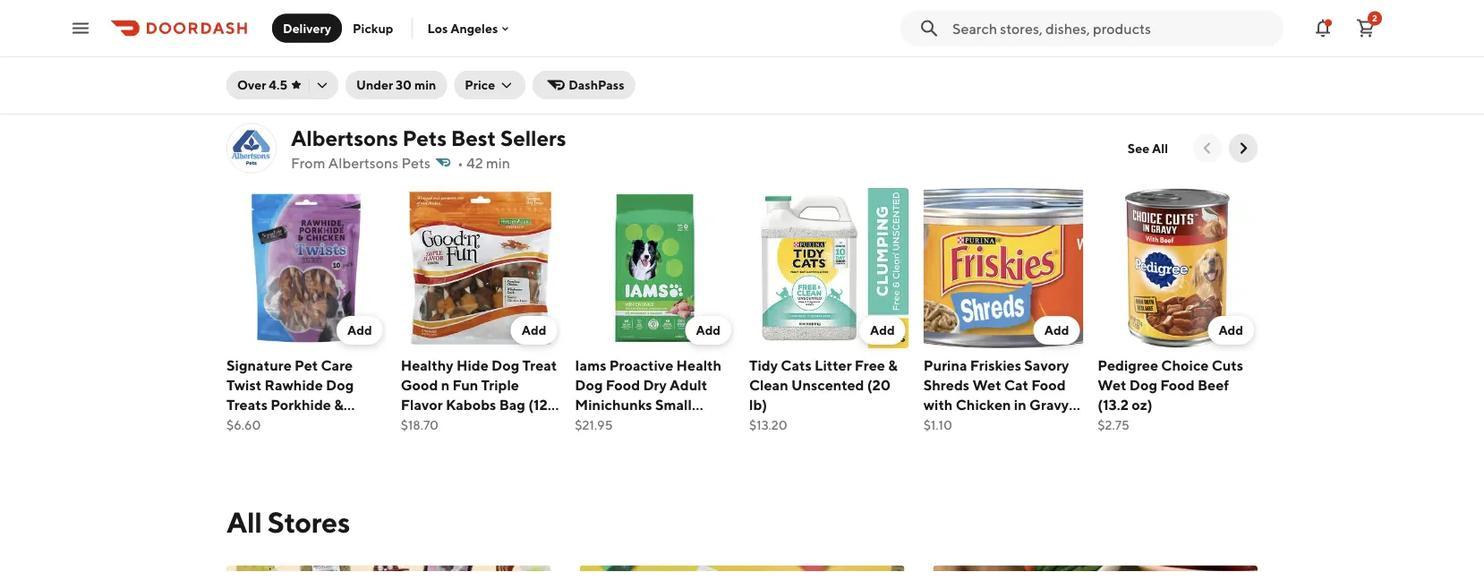 Task type: vqa. For each thing, say whether or not it's contained in the screenshot.


Task type: describe. For each thing, give the bounding box(es) containing it.
small
[[655, 396, 692, 413]]

& inside pantry fresh chicken & white rice 12.5 oz
[[1244, 31, 1253, 49]]

savory
[[1025, 356, 1069, 373]]

•
[[458, 154, 464, 171]]

& inside turkey & whole wheat macaroni $10.29
[[623, 31, 633, 49]]

open menu image
[[70, 17, 91, 39]]

(20
[[867, 376, 891, 393]]

los
[[427, 21, 448, 36]]

healthy
[[401, 356, 454, 373]]

beef & russet potato $11.79
[[401, 31, 542, 66]]

pedigree
[[1098, 356, 1159, 373]]

best
[[451, 126, 496, 151]]

free
[[855, 356, 886, 373]]

choice
[[1162, 356, 1209, 373]]

& inside 'venison & squash $14.79'
[[980, 31, 990, 49]]

chicken inside iams proactive health dog food dry adult minichunks small kibble with real chicken (7 lb)
[[575, 435, 631, 452]]

gravy
[[1030, 396, 1069, 413]]

notification bell image
[[1313, 17, 1334, 39]]

$18.70
[[401, 417, 439, 432]]

stores
[[267, 506, 350, 539]]

iams proactive health dog food dry adult minichunks small kibble with real chicken (7 lb) image
[[575, 188, 735, 348]]

2
[[1373, 13, 1378, 23]]

1 items, open order cart image
[[1356, 17, 1377, 39]]

kabobs
[[446, 396, 496, 413]]

shreds
[[924, 376, 970, 393]]

pickup
[[353, 21, 393, 35]]

turkey & whole wheat macaroni $10.29
[[575, 31, 729, 86]]

ct)
[[309, 415, 327, 432]]

over 4.5
[[237, 77, 287, 92]]

chicken & white rice $10.79
[[227, 31, 372, 66]]

• 42 min
[[458, 154, 510, 171]]

tidy cats litter free & clean unscented (20 lb) image
[[749, 188, 909, 348]]

& inside beef & russet potato $11.79
[[435, 31, 445, 49]]

$6.60
[[227, 417, 261, 432]]

russet
[[448, 31, 493, 49]]

sellers
[[500, 126, 566, 151]]

add for iams proactive health dog food dry adult minichunks small kibble with real chicken (7 lb)
[[696, 322, 721, 337]]

chicken inside pantry fresh chicken & white rice 12.5 oz
[[1186, 31, 1241, 49]]

lb) inside iams proactive health dog food dry adult minichunks small kibble with real chicken (7 lb)
[[649, 435, 667, 452]]

42
[[466, 154, 483, 171]]

from albertsons pets
[[291, 154, 431, 171]]

purina friskies savory shreds wet cat food with chicken in gravy (5.5 oz)
[[924, 356, 1069, 432]]

hide
[[457, 356, 489, 373]]

unscented
[[792, 376, 865, 393]]

oz) for purina friskies savory shreds wet cat food with chicken in gravy (5.5 oz)
[[953, 415, 974, 432]]

dog inside iams proactive health dog food dry adult minichunks small kibble with real chicken (7 lb)
[[575, 376, 603, 393]]

food inside the pedigree choice cuts wet dog food beef (13.2 oz) $2.75
[[1161, 376, 1195, 393]]

clean
[[749, 376, 789, 393]]

add for purina friskies savory shreds wet cat food with chicken in gravy (5.5 oz)
[[1045, 322, 1069, 337]]

see all
[[1128, 141, 1169, 156]]

min for under 30 min
[[414, 77, 436, 92]]

los angeles button
[[427, 21, 512, 36]]

(7
[[633, 435, 646, 452]]

twist
[[227, 376, 262, 393]]

dog inside the 'signature pet care twist rawhide dog treats porkhide & chicken (10 ct)'
[[326, 376, 354, 393]]

$1.10
[[924, 417, 953, 432]]

pickup button
[[342, 14, 404, 43]]

pedigree choice cuts wet dog food beef (13.2 oz) $2.75
[[1098, 356, 1244, 432]]

dry
[[643, 376, 667, 393]]

friskies
[[970, 356, 1022, 373]]

healthy hide dog treat good n fun triple flavor kabobs bag (12 oz) image
[[401, 188, 561, 348]]

white inside chicken & white rice $10.79
[[297, 31, 339, 49]]

$14.79
[[924, 51, 961, 66]]

venison
[[924, 31, 977, 49]]

& inside the 'signature pet care twist rawhide dog treats porkhide & chicken (10 ct)'
[[334, 396, 344, 413]]

previous button of carousel image
[[1199, 139, 1217, 157]]

whole
[[635, 31, 680, 49]]

& inside tidy cats litter free & clean unscented (20 lb) $13.20
[[889, 356, 898, 373]]

dashpass
[[569, 77, 625, 92]]

chicken inside the 'signature pet care twist rawhide dog treats porkhide & chicken (10 ct)'
[[227, 415, 282, 432]]

$10.79
[[227, 51, 265, 66]]

under 30 min
[[356, 77, 436, 92]]

tidy cats litter free & clean unscented (20 lb) $13.20
[[749, 356, 898, 432]]

food inside iams proactive health dog food dry adult minichunks small kibble with real chicken (7 lb)
[[606, 376, 640, 393]]

all inside 'see all' link
[[1152, 141, 1169, 156]]

care
[[321, 356, 353, 373]]

Store search: begin typing to search for stores available on DoorDash text field
[[953, 18, 1273, 38]]

$11.79
[[401, 51, 435, 66]]

chicken inside chicken & white rice $10.79
[[227, 31, 282, 49]]

proactive
[[610, 356, 674, 373]]

minichunks
[[575, 396, 652, 413]]

pantry
[[1098, 31, 1142, 49]]

potato
[[496, 31, 542, 49]]

purina
[[924, 356, 968, 373]]

iams proactive health dog food dry adult minichunks small kibble with real chicken (7 lb)
[[575, 356, 722, 452]]

adult
[[670, 376, 708, 393]]

from
[[291, 154, 325, 171]]

pet
[[295, 356, 318, 373]]

cat
[[1005, 376, 1029, 393]]

under 30 min button
[[346, 71, 447, 99]]



Task type: locate. For each thing, give the bounding box(es) containing it.
albertsons up from albertsons pets
[[291, 126, 398, 151]]

$13.20
[[749, 417, 788, 432]]

chicken down the kibble
[[575, 435, 631, 452]]

price button
[[454, 71, 526, 99]]

4 add from the left
[[870, 322, 895, 337]]

over 4.5 button
[[227, 71, 339, 99]]

with inside purina friskies savory shreds wet cat food with chicken in gravy (5.5 oz)
[[924, 396, 953, 413]]

lb) inside tidy cats litter free & clean unscented (20 lb) $13.20
[[749, 396, 768, 413]]

(10
[[285, 415, 306, 432]]

dashpass button
[[533, 71, 635, 99]]

tidy
[[749, 356, 778, 373]]

$2.75
[[1098, 417, 1130, 432]]

rice up under at left
[[342, 31, 372, 49]]

wheat
[[683, 31, 729, 49]]

& left "notification bell" image
[[1244, 31, 1253, 49]]

beef inside the pedigree choice cuts wet dog food beef (13.2 oz) $2.75
[[1198, 376, 1230, 393]]

add button
[[337, 315, 383, 344], [337, 315, 383, 344], [511, 315, 557, 344], [511, 315, 557, 344], [685, 315, 732, 344], [685, 315, 732, 344], [860, 315, 906, 344], [860, 315, 906, 344], [1034, 315, 1080, 344], [1034, 315, 1080, 344], [1208, 315, 1254, 344], [1208, 315, 1254, 344]]

2 wet from the left
[[1098, 376, 1127, 393]]

(12
[[529, 396, 548, 413]]

4.5
[[269, 77, 287, 92]]

albertsons right from
[[328, 154, 399, 171]]

beef down cuts at bottom
[[1198, 376, 1230, 393]]

all left stores on the bottom of page
[[227, 506, 262, 539]]

white left pickup button
[[297, 31, 339, 49]]

1 horizontal spatial beef
[[1198, 376, 1230, 393]]

1 horizontal spatial all
[[1152, 141, 1169, 156]]

& right porkhide
[[334, 396, 344, 413]]

0 horizontal spatial all
[[227, 506, 262, 539]]

0 vertical spatial albertsons
[[291, 126, 398, 151]]

bag
[[499, 396, 526, 413]]

0 horizontal spatial beef
[[401, 31, 432, 49]]

& left squash
[[980, 31, 990, 49]]

add up care
[[348, 322, 372, 337]]

0 vertical spatial min
[[414, 77, 436, 92]]

dog inside the healthy hide dog treat good n fun triple flavor kabobs bag (12 oz)
[[492, 356, 520, 373]]

1 vertical spatial lb)
[[649, 435, 667, 452]]

los angeles
[[427, 21, 498, 36]]

delivery button
[[272, 14, 342, 43]]

30
[[396, 77, 412, 92]]

1 horizontal spatial $10.29
[[749, 51, 788, 66]]

oz) for healthy hide dog treat good n fun triple flavor kabobs bag (12 oz)
[[401, 415, 422, 432]]

chicken
[[227, 31, 282, 49], [1186, 31, 1241, 49], [956, 396, 1011, 413], [227, 415, 282, 432], [575, 435, 631, 452]]

0 vertical spatial pets
[[403, 126, 447, 151]]

food up minichunks
[[606, 376, 640, 393]]

add for healthy hide dog treat good n fun triple flavor kabobs bag (12 oz)
[[522, 322, 547, 337]]

1 vertical spatial beef
[[1198, 376, 1230, 393]]

oz
[[1205, 51, 1221, 68]]

pantry fresh chicken & white rice 12.5 oz
[[1098, 31, 1253, 68]]

fun
[[453, 376, 478, 393]]

&
[[285, 31, 294, 49], [435, 31, 445, 49], [623, 31, 633, 49], [980, 31, 990, 49], [1244, 31, 1253, 49], [889, 356, 898, 373], [334, 396, 344, 413]]

lb) right (7
[[649, 435, 667, 452]]

albertsons pets best sellers
[[291, 126, 566, 151]]

1 vertical spatial $10.29
[[575, 71, 614, 86]]

& up over 4.5 button
[[285, 31, 294, 49]]

oz) right (13.2
[[1132, 396, 1153, 413]]

0 horizontal spatial with
[[622, 415, 651, 432]]

0 vertical spatial white
[[297, 31, 339, 49]]

0 horizontal spatial min
[[414, 77, 436, 92]]

with up (7
[[622, 415, 651, 432]]

oz) inside the healthy hide dog treat good n fun triple flavor kabobs bag (12 oz)
[[401, 415, 422, 432]]

1 horizontal spatial lb)
[[749, 396, 768, 413]]

macaroni
[[575, 51, 638, 68]]

dog inside the pedigree choice cuts wet dog food beef (13.2 oz) $2.75
[[1130, 376, 1158, 393]]

white down pantry
[[1098, 51, 1140, 68]]

signature
[[227, 356, 292, 373]]

cats
[[781, 356, 812, 373]]

0 vertical spatial all
[[1152, 141, 1169, 156]]

add up health
[[696, 322, 721, 337]]

0 horizontal spatial $10.29
[[575, 71, 614, 86]]

porkhide
[[271, 396, 331, 413]]

0 vertical spatial with
[[924, 396, 953, 413]]

0 vertical spatial lb)
[[749, 396, 768, 413]]

good
[[401, 376, 438, 393]]

litter
[[815, 356, 852, 373]]

0 horizontal spatial oz)
[[401, 415, 422, 432]]

(5.5
[[924, 415, 950, 432]]

$21.95
[[575, 417, 613, 432]]

all
[[1152, 141, 1169, 156], [227, 506, 262, 539]]

venison & squash $14.79
[[924, 31, 1041, 66]]

oz)
[[1132, 396, 1153, 413], [401, 415, 422, 432], [953, 415, 974, 432]]

dog down care
[[326, 376, 354, 393]]

1 vertical spatial white
[[1098, 51, 1140, 68]]

wet inside purina friskies savory shreds wet cat food with chicken in gravy (5.5 oz)
[[973, 376, 1002, 393]]

0 vertical spatial beef
[[401, 31, 432, 49]]

& inside chicken & white rice $10.79
[[285, 31, 294, 49]]

oz) right $1.10
[[953, 415, 974, 432]]

1 wet from the left
[[973, 376, 1002, 393]]

3 food from the left
[[1161, 376, 1195, 393]]

signature pet care twist rawhide dog treats porkhide & chicken (10 ct)
[[227, 356, 354, 432]]

1 vertical spatial albertsons
[[328, 154, 399, 171]]

oz) down flavor
[[401, 415, 422, 432]]

angeles
[[451, 21, 498, 36]]

2 add from the left
[[522, 322, 547, 337]]

n
[[441, 376, 450, 393]]

chicken inside purina friskies savory shreds wet cat food with chicken in gravy (5.5 oz)
[[956, 396, 1011, 413]]

dog down pedigree
[[1130, 376, 1158, 393]]

$10.29
[[749, 51, 788, 66], [575, 71, 614, 86]]

chicken left 'in'
[[956, 396, 1011, 413]]

dog up triple
[[492, 356, 520, 373]]

rice inside pantry fresh chicken & white rice 12.5 oz
[[1143, 51, 1173, 68]]

1 horizontal spatial wet
[[1098, 376, 1127, 393]]

albertsons
[[291, 126, 398, 151], [328, 154, 399, 171]]

over
[[237, 77, 266, 92]]

delivery
[[283, 21, 331, 35]]

with
[[924, 396, 953, 413], [622, 415, 651, 432]]

signature pet care twist rawhide dog treats porkhide & chicken (10 ct) image
[[227, 188, 387, 348]]

1 vertical spatial rice
[[1143, 51, 1173, 68]]

1 horizontal spatial white
[[1098, 51, 1140, 68]]

beef inside beef & russet potato $11.79
[[401, 31, 432, 49]]

1 horizontal spatial min
[[486, 154, 510, 171]]

squash
[[993, 31, 1041, 49]]

2 horizontal spatial oz)
[[1132, 396, 1153, 413]]

1 add from the left
[[348, 322, 372, 337]]

1 vertical spatial all
[[227, 506, 262, 539]]

1 vertical spatial pets
[[402, 154, 431, 171]]

rice down fresh
[[1143, 51, 1173, 68]]

12.5
[[1175, 51, 1202, 68]]

add up savory
[[1045, 322, 1069, 337]]

dog
[[492, 356, 520, 373], [326, 376, 354, 393], [575, 376, 603, 393], [1130, 376, 1158, 393]]

rawhide
[[265, 376, 323, 393]]

wet inside the pedigree choice cuts wet dog food beef (13.2 oz) $2.75
[[1098, 376, 1127, 393]]

6 add from the left
[[1219, 322, 1244, 337]]

rice inside chicken & white rice $10.79
[[342, 31, 372, 49]]

chicken up oz
[[1186, 31, 1241, 49]]

1 vertical spatial min
[[486, 154, 510, 171]]

treats
[[227, 396, 268, 413]]

$10.29 inside turkey & whole wheat macaroni $10.29
[[575, 71, 614, 86]]

2 food from the left
[[1032, 376, 1066, 393]]

white inside pantry fresh chicken & white rice 12.5 oz
[[1098, 51, 1140, 68]]

2 horizontal spatial food
[[1161, 376, 1195, 393]]

add for signature pet care twist rawhide dog treats porkhide & chicken (10 ct)
[[348, 322, 372, 337]]

with up (5.5
[[924, 396, 953, 413]]

min inside button
[[414, 77, 436, 92]]

pets down albertsons pets best sellers
[[402, 154, 431, 171]]

3 add from the left
[[696, 322, 721, 337]]

add
[[348, 322, 372, 337], [522, 322, 547, 337], [696, 322, 721, 337], [870, 322, 895, 337], [1045, 322, 1069, 337], [1219, 322, 1244, 337]]

0 horizontal spatial rice
[[342, 31, 372, 49]]

pets
[[403, 126, 447, 151], [402, 154, 431, 171]]

5 add from the left
[[1045, 322, 1069, 337]]

beef up $11.79
[[401, 31, 432, 49]]

chicken up the $10.79
[[227, 31, 282, 49]]

1 horizontal spatial with
[[924, 396, 953, 413]]

food
[[606, 376, 640, 393], [1032, 376, 1066, 393], [1161, 376, 1195, 393]]

food inside purina friskies savory shreds wet cat food with chicken in gravy (5.5 oz)
[[1032, 376, 1066, 393]]

min right 30
[[414, 77, 436, 92]]

with inside iams proactive health dog food dry adult minichunks small kibble with real chicken (7 lb)
[[622, 415, 651, 432]]

1 horizontal spatial food
[[1032, 376, 1066, 393]]

add up cuts at bottom
[[1219, 322, 1244, 337]]

& left russet
[[435, 31, 445, 49]]

food down choice
[[1161, 376, 1195, 393]]

turkey
[[575, 31, 620, 49]]

fresh
[[1145, 31, 1183, 49]]

1 food from the left
[[606, 376, 640, 393]]

oz) inside purina friskies savory shreds wet cat food with chicken in gravy (5.5 oz)
[[953, 415, 974, 432]]

oz) inside the pedigree choice cuts wet dog food beef (13.2 oz) $2.75
[[1132, 396, 1153, 413]]

healthy hide dog treat good n fun triple flavor kabobs bag (12 oz)
[[401, 356, 557, 432]]

next button of carousel image
[[1235, 139, 1253, 157]]

health
[[677, 356, 722, 373]]

& up the macaroni
[[623, 31, 633, 49]]

dog down iams
[[575, 376, 603, 393]]

all stores
[[227, 506, 350, 539]]

pets left best
[[403, 126, 447, 151]]

wet up (13.2
[[1098, 376, 1127, 393]]

all right see
[[1152, 141, 1169, 156]]

kibble
[[575, 415, 619, 432]]

0 horizontal spatial lb)
[[649, 435, 667, 452]]

food up gravy
[[1032, 376, 1066, 393]]

0 horizontal spatial wet
[[973, 376, 1002, 393]]

chicken down treats
[[227, 415, 282, 432]]

add up free
[[870, 322, 895, 337]]

2 button
[[1349, 10, 1384, 46]]

1 horizontal spatial rice
[[1143, 51, 1173, 68]]

0 horizontal spatial white
[[297, 31, 339, 49]]

lb)
[[749, 396, 768, 413], [649, 435, 667, 452]]

add up treat
[[522, 322, 547, 337]]

min
[[414, 77, 436, 92], [486, 154, 510, 171]]

purina friskies savory shreds wet cat food with chicken in gravy (5.5 oz) image
[[924, 188, 1084, 348]]

0 horizontal spatial food
[[606, 376, 640, 393]]

wet down friskies
[[973, 376, 1002, 393]]

0 vertical spatial $10.29
[[749, 51, 788, 66]]

beef
[[401, 31, 432, 49], [1198, 376, 1230, 393]]

& right free
[[889, 356, 898, 373]]

see
[[1128, 141, 1150, 156]]

cuts
[[1212, 356, 1244, 373]]

in
[[1014, 396, 1027, 413]]

1 horizontal spatial oz)
[[953, 415, 974, 432]]

1 vertical spatial with
[[622, 415, 651, 432]]

0 vertical spatial rice
[[342, 31, 372, 49]]

min for • 42 min
[[486, 154, 510, 171]]

pedigree choice cuts wet dog food beef (13.2 oz) image
[[1098, 188, 1258, 348]]

min right 42
[[486, 154, 510, 171]]

iams
[[575, 356, 607, 373]]

lb) down clean on the right bottom
[[749, 396, 768, 413]]

flavor
[[401, 396, 443, 413]]

price
[[465, 77, 495, 92]]



